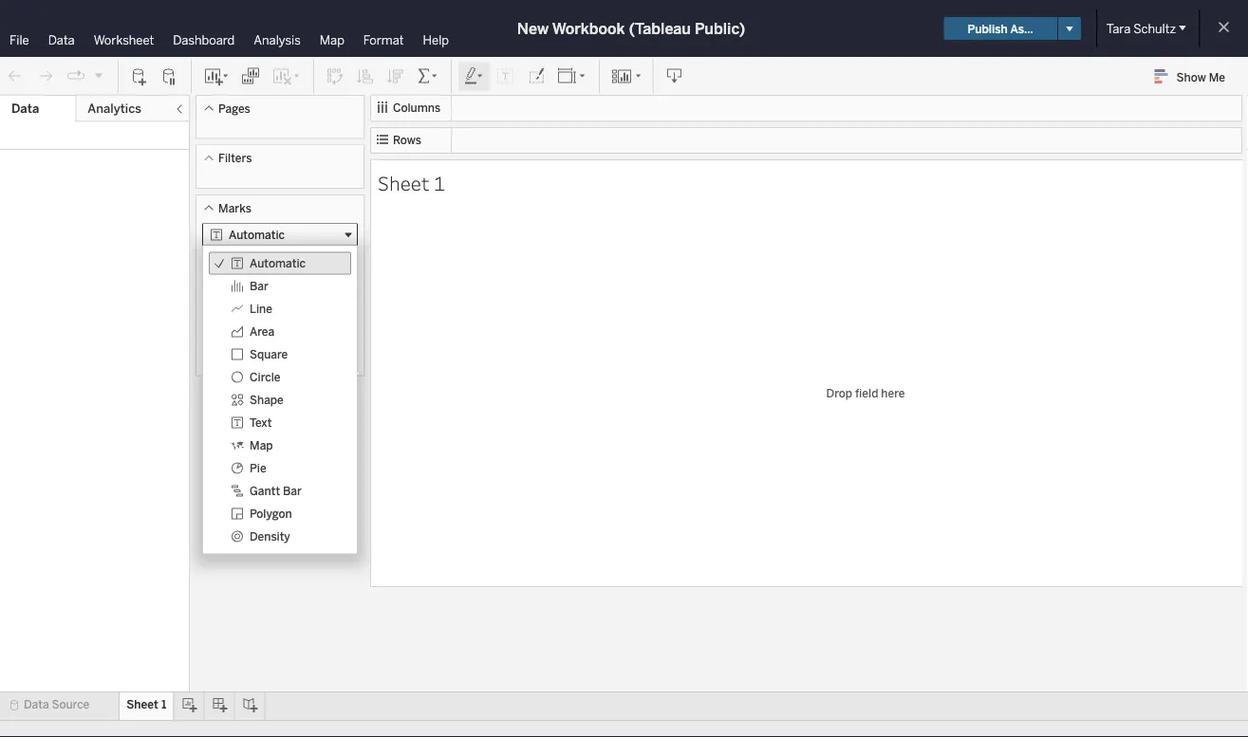 Task type: locate. For each thing, give the bounding box(es) containing it.
help
[[423, 32, 449, 47]]

1 horizontal spatial 1
[[434, 169, 445, 196]]

pie
[[250, 462, 267, 475]]

1 vertical spatial automatic
[[250, 257, 306, 270]]

1 vertical spatial data
[[11, 101, 39, 116]]

bar left size
[[250, 279, 269, 293]]

sort ascending image
[[356, 67, 375, 86]]

tooltip
[[263, 333, 297, 346]]

0 horizontal spatial 1
[[161, 698, 166, 712]]

1 right the source
[[161, 698, 166, 712]]

gantt bar
[[250, 485, 302, 498]]

sheet down rows
[[378, 169, 430, 196]]

clear sheet image
[[272, 67, 302, 86]]

1 vertical spatial map
[[250, 439, 273, 453]]

automatic
[[229, 228, 285, 242], [250, 257, 306, 270]]

field
[[856, 386, 879, 400]]

polygon
[[250, 507, 292, 521]]

me
[[1209, 70, 1226, 84]]

sheet right the source
[[127, 698, 159, 712]]

0 horizontal spatial bar
[[250, 279, 269, 293]]

drop
[[827, 386, 853, 400]]

sort descending image
[[386, 67, 405, 86]]

1 down 'columns'
[[434, 169, 445, 196]]

data up replay animation icon
[[48, 32, 75, 47]]

0 vertical spatial data
[[48, 32, 75, 47]]

gantt
[[250, 485, 280, 498]]

0 vertical spatial bar
[[250, 279, 269, 293]]

0 vertical spatial sheet
[[378, 169, 430, 196]]

show me button
[[1147, 62, 1243, 91]]

list box
[[203, 246, 357, 554]]

duplicate image
[[241, 67, 260, 86]]

1 horizontal spatial bar
[[283, 485, 302, 498]]

map up swap rows and columns image in the left of the page
[[320, 32, 345, 47]]

1 horizontal spatial sheet
[[378, 169, 430, 196]]

format
[[364, 32, 404, 47]]

fit image
[[557, 67, 588, 86]]

0 vertical spatial map
[[320, 32, 345, 47]]

map
[[320, 32, 345, 47], [250, 439, 273, 453]]

1 vertical spatial 1
[[161, 698, 166, 712]]

0 horizontal spatial sheet
[[127, 698, 159, 712]]

public)
[[695, 19, 746, 38]]

square
[[250, 348, 288, 362]]

show labels image
[[497, 67, 516, 86]]

sheet 1 down rows
[[378, 169, 445, 196]]

list box containing automatic
[[203, 246, 357, 554]]

text
[[250, 416, 272, 430]]

(tableau
[[629, 19, 691, 38]]

sheet 1 right the source
[[127, 698, 166, 712]]

1 horizontal spatial sheet 1
[[378, 169, 445, 196]]

bar
[[250, 279, 269, 293], [283, 485, 302, 498]]

1
[[434, 169, 445, 196], [161, 698, 166, 712]]

0 vertical spatial automatic
[[229, 228, 285, 242]]

show me
[[1177, 70, 1226, 84]]

line
[[250, 302, 272, 316]]

dashboard
[[173, 32, 235, 47]]

here
[[881, 386, 905, 400]]

data
[[48, 32, 75, 47], [11, 101, 39, 116], [24, 698, 49, 712]]

new
[[517, 19, 549, 38]]

publish as... button
[[944, 17, 1058, 40]]

0 horizontal spatial map
[[250, 439, 273, 453]]

file
[[9, 32, 29, 47]]

automatic up size
[[250, 257, 306, 270]]

automatic down marks
[[229, 228, 285, 242]]

show/hide cards image
[[612, 67, 642, 86]]

rows
[[393, 133, 422, 147]]

filters
[[218, 151, 252, 165]]

sheet
[[378, 169, 430, 196], [127, 698, 159, 712]]

1 vertical spatial bar
[[283, 485, 302, 498]]

data down undo image
[[11, 101, 39, 116]]

sheet 1
[[378, 169, 445, 196], [127, 698, 166, 712]]

map down text at the bottom
[[250, 439, 273, 453]]

0 horizontal spatial sheet 1
[[127, 698, 166, 712]]

format workbook image
[[527, 67, 546, 86]]

data left the source
[[24, 698, 49, 712]]

marks
[[218, 201, 252, 215]]

bar right the gantt
[[283, 485, 302, 498]]

columns
[[393, 101, 441, 115]]

size
[[270, 280, 290, 293]]



Task type: vqa. For each thing, say whether or not it's contained in the screenshot.
Workbook thumbnail related to 2nd Add Favorite image's Add Favorite "button"
no



Task type: describe. For each thing, give the bounding box(es) containing it.
circle
[[250, 371, 281, 384]]

publish
[[968, 22, 1008, 35]]

schultz
[[1134, 21, 1176, 36]]

show
[[1177, 70, 1207, 84]]

analytics
[[88, 101, 141, 116]]

0 vertical spatial 1
[[434, 169, 445, 196]]

pause auto updates image
[[160, 67, 179, 86]]

pages
[[218, 102, 250, 115]]

1 horizontal spatial map
[[320, 32, 345, 47]]

drop field here
[[827, 386, 905, 400]]

replay animation image
[[66, 67, 85, 86]]

swap rows and columns image
[[326, 67, 345, 86]]

color
[[213, 280, 239, 293]]

automatic button
[[202, 224, 358, 246]]

analysis
[[254, 32, 301, 47]]

collapse image
[[174, 103, 185, 115]]

highlight image
[[463, 67, 485, 86]]

as...
[[1011, 22, 1034, 35]]

automatic inside the automatic dropdown button
[[229, 228, 285, 242]]

new workbook (tableau public)
[[517, 19, 746, 38]]

source
[[52, 698, 89, 712]]

new data source image
[[130, 67, 149, 86]]

publish as...
[[968, 22, 1034, 35]]

worksheet
[[94, 32, 154, 47]]

density
[[250, 530, 290, 544]]

new worksheet image
[[203, 67, 230, 86]]

detail
[[212, 333, 240, 346]]

1 vertical spatial sheet
[[127, 698, 159, 712]]

undo image
[[6, 67, 25, 86]]

workbook
[[552, 19, 625, 38]]

2 vertical spatial data
[[24, 698, 49, 712]]

tara
[[1107, 21, 1131, 36]]

tara schultz
[[1107, 21, 1176, 36]]

shape
[[250, 393, 284, 407]]

replay animation image
[[93, 70, 104, 81]]

download image
[[666, 67, 685, 86]]

0 vertical spatial sheet 1
[[378, 169, 445, 196]]

totals image
[[417, 67, 440, 86]]

data source
[[24, 698, 89, 712]]

1 vertical spatial sheet 1
[[127, 698, 166, 712]]

redo image
[[36, 67, 55, 86]]

area
[[250, 325, 275, 339]]



